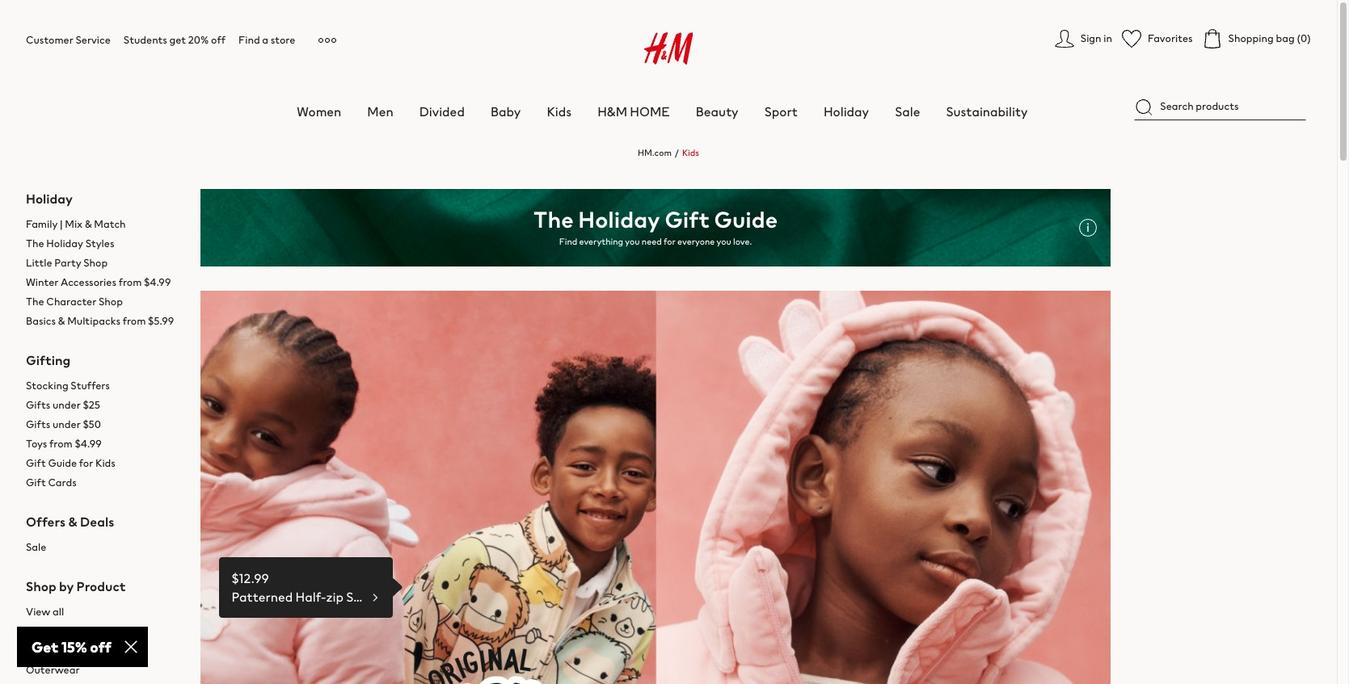 Task type: vqa. For each thing, say whether or not it's contained in the screenshot.
Shopping bag (0) link
yes



Task type: describe. For each thing, give the bounding box(es) containing it.
patterned half-zip sweatshirt
[[232, 587, 412, 607]]

$4.99 inside holiday family | mix & match the holiday styles little party shop winter accessories from $4.99 the character shop basics & multipacks from $5.99
[[144, 275, 171, 290]]

find a store link
[[238, 32, 295, 48]]

Search products search field
[[1134, 94, 1306, 120]]

little party shop link
[[26, 254, 188, 273]]

beauty link
[[696, 102, 739, 121]]

holiday inside header.primary.navigation element
[[824, 102, 869, 121]]

1 vertical spatial shop
[[99, 294, 123, 310]]

1 vertical spatial gift
[[26, 456, 46, 471]]

|
[[60, 217, 63, 232]]

favorites
[[1148, 31, 1193, 46]]

$5.99
[[148, 314, 174, 329]]

the character shop link
[[26, 293, 188, 312]]

shop by product view all new arrivals clothing outerwear
[[26, 577, 126, 678]]

new arrivals link
[[26, 622, 188, 642]]

h&m home
[[598, 102, 670, 121]]

divided link
[[419, 102, 465, 121]]

guide inside gifting stocking stuffers gifts under $25 gifts under $50 toys from $4.99 gift guide for kids gift cards
[[48, 456, 77, 471]]

shopping bag (0)
[[1228, 31, 1311, 46]]

get
[[169, 32, 186, 48]]

zip
[[326, 587, 344, 607]]

love.
[[733, 235, 752, 248]]

h&m
[[598, 102, 627, 121]]

0 vertical spatial from
[[119, 275, 142, 290]]

h&m home link
[[598, 102, 670, 121]]

everything
[[579, 235, 623, 248]]

the up little on the left top of page
[[26, 236, 44, 251]]

holiday up party on the top left of the page
[[46, 236, 83, 251]]

by
[[59, 577, 74, 597]]

1 vertical spatial from
[[123, 314, 146, 329]]

for inside the holiday gift guide find everything you need for everyone you love.
[[664, 235, 676, 248]]

basics & multipacks from $5.99 link
[[26, 312, 188, 331]]

h&m image
[[644, 32, 693, 65]]

cards
[[48, 475, 77, 491]]

the inside the holiday gift guide find everything you need for everyone you love.
[[533, 203, 574, 236]]

in
[[1104, 31, 1112, 46]]

favorites link
[[1122, 29, 1193, 49]]

for inside gifting stocking stuffers gifts under $25 gifts under $50 toys from $4.99 gift guide for kids gift cards
[[79, 456, 93, 471]]

accessories
[[61, 275, 116, 290]]

20%
[[188, 32, 209, 48]]

all
[[53, 605, 64, 620]]

patterned
[[232, 587, 293, 607]]

outerwear
[[26, 663, 80, 678]]

shopping bag (0) link
[[1203, 29, 1311, 49]]

0 horizontal spatial sale link
[[26, 538, 188, 558]]

0 vertical spatial &
[[85, 217, 92, 232]]

sustainability
[[946, 102, 1028, 121]]

view
[[26, 605, 50, 620]]

gift inside the holiday gift guide find everything you need for everyone you love.
[[665, 203, 710, 236]]

the up basics
[[26, 294, 44, 310]]

basics
[[26, 314, 56, 329]]

mix
[[65, 217, 83, 232]]

sign in
[[1081, 31, 1112, 46]]

/
[[675, 146, 679, 159]]

2 vertical spatial gift
[[26, 475, 46, 491]]

stuffers
[[71, 378, 110, 394]]

women
[[297, 102, 341, 121]]

outerwear link
[[26, 661, 188, 681]]

shop inside shop by product view all new arrivals clothing outerwear
[[26, 577, 56, 597]]

holiday inside the holiday gift guide find everything you need for everyone you love.
[[578, 203, 660, 236]]

$12.99
[[232, 569, 269, 589]]

hm.com / kids
[[638, 146, 699, 159]]

sale inside offers & deals sale
[[26, 540, 46, 555]]

customer service
[[26, 32, 111, 48]]

arrivals
[[51, 624, 88, 639]]

sport
[[764, 102, 798, 121]]

1 gifts from the top
[[26, 398, 50, 413]]

holiday link
[[824, 102, 869, 121]]

2 you from the left
[[717, 235, 731, 248]]

the holiday gift guide main content
[[0, 133, 1337, 685]]

offers
[[26, 513, 66, 532]]

gifting
[[26, 351, 71, 370]]



Task type: locate. For each thing, give the bounding box(es) containing it.
1 vertical spatial under
[[53, 417, 81, 432]]

2 vertical spatial shop
[[26, 577, 56, 597]]

1 horizontal spatial sale
[[895, 102, 920, 121]]

shop down winter accessories from $4.99 link
[[99, 294, 123, 310]]

1 horizontal spatial guide
[[714, 203, 778, 236]]

toys from $4.99 link
[[26, 435, 188, 454]]

& right mix on the top left of the page
[[85, 217, 92, 232]]

1 vertical spatial $4.99
[[75, 437, 102, 452]]

(0)
[[1297, 31, 1311, 46]]

holiday family | mix & match the holiday styles little party shop winter accessories from $4.99 the character shop basics & multipacks from $5.99
[[26, 189, 174, 329]]

you left "need"
[[625, 235, 640, 248]]

$4.99
[[144, 275, 171, 290], [75, 437, 102, 452]]

0 horizontal spatial kids
[[95, 456, 116, 471]]

for down toys from $4.99 link
[[79, 456, 93, 471]]

you
[[625, 235, 640, 248], [717, 235, 731, 248]]

styles
[[85, 236, 114, 251]]

0 horizontal spatial $4.99
[[75, 437, 102, 452]]

1 vertical spatial &
[[58, 314, 65, 329]]

from inside gifting stocking stuffers gifts under $25 gifts under $50 toys from $4.99 gift guide for kids gift cards
[[49, 437, 73, 452]]

2 gifts from the top
[[26, 417, 50, 432]]

party
[[54, 255, 81, 271]]

new
[[26, 624, 49, 639]]

sale inside header.primary.navigation element
[[895, 102, 920, 121]]

the holiday styles link
[[26, 234, 188, 254]]

you left love.
[[717, 235, 731, 248]]

off
[[211, 32, 226, 48]]

little
[[26, 255, 52, 271]]

1 horizontal spatial kids
[[547, 102, 572, 121]]

1 horizontal spatial $4.99
[[144, 275, 171, 290]]

2 horizontal spatial kids
[[682, 146, 699, 159]]

women link
[[297, 102, 341, 121]]

deals
[[80, 513, 114, 532]]

sustainability link
[[946, 102, 1028, 121]]

sale right "holiday" link
[[895, 102, 920, 121]]

holiday
[[824, 102, 869, 121], [26, 189, 73, 209], [578, 203, 660, 236], [46, 236, 83, 251]]

winter accessories from $4.99 link
[[26, 273, 188, 293]]

sale link right "holiday" link
[[895, 102, 920, 121]]

beauty
[[696, 102, 739, 121]]

holiday up family
[[26, 189, 73, 209]]

0 horizontal spatial you
[[625, 235, 640, 248]]

sign in button
[[1055, 29, 1112, 49]]

gifting stocking stuffers gifts under $25 gifts under $50 toys from $4.99 gift guide for kids gift cards
[[26, 351, 116, 491]]

find a store
[[238, 32, 295, 48]]

the holiday gift guide find everything you need for everyone you love.
[[533, 203, 778, 248]]

find left a
[[238, 32, 260, 48]]

shop left 'by'
[[26, 577, 56, 597]]

&
[[85, 217, 92, 232], [58, 314, 65, 329], [68, 513, 77, 532]]

gift guide for kids link
[[26, 454, 188, 474]]

$25
[[83, 398, 100, 413]]

0 horizontal spatial find
[[238, 32, 260, 48]]

find left everything
[[559, 235, 577, 248]]

0 horizontal spatial kids link
[[547, 102, 572, 121]]

$4.99 inside gifting stocking stuffers gifts under $25 gifts under $50 toys from $4.99 gift guide for kids gift cards
[[75, 437, 102, 452]]

0 vertical spatial guide
[[714, 203, 778, 236]]

1 vertical spatial sale link
[[26, 538, 188, 558]]

students get 20% off link
[[124, 32, 226, 48]]

1 horizontal spatial you
[[717, 235, 731, 248]]

& inside offers & deals sale
[[68, 513, 77, 532]]

stocking stuffers link
[[26, 377, 188, 396]]

0 vertical spatial sale
[[895, 102, 920, 121]]

kids inside gifting stocking stuffers gifts under $25 gifts under $50 toys from $4.99 gift guide for kids gift cards
[[95, 456, 116, 471]]

for right "need"
[[664, 235, 676, 248]]

find inside the holiday gift guide find everything you need for everyone you love.
[[559, 235, 577, 248]]

2 vertical spatial &
[[68, 513, 77, 532]]

holiday down hm.com link
[[578, 203, 660, 236]]

from left $5.99
[[123, 314, 146, 329]]

1 vertical spatial kids
[[682, 146, 699, 159]]

find
[[238, 32, 260, 48], [559, 235, 577, 248]]

gifts down stocking
[[26, 398, 50, 413]]

sale link down deals
[[26, 538, 188, 558]]

a
[[262, 32, 268, 48]]

character
[[46, 294, 96, 310]]

2 vertical spatial kids
[[95, 456, 116, 471]]

1 horizontal spatial for
[[664, 235, 676, 248]]

guide
[[714, 203, 778, 236], [48, 456, 77, 471]]

half-
[[296, 587, 326, 607]]

gift
[[665, 203, 710, 236], [26, 456, 46, 471], [26, 475, 46, 491]]

men link
[[367, 102, 393, 121]]

0 horizontal spatial sale
[[26, 540, 46, 555]]

divided
[[419, 102, 465, 121]]

0 vertical spatial under
[[53, 398, 81, 413]]

0 horizontal spatial for
[[79, 456, 93, 471]]

from
[[119, 275, 142, 290], [123, 314, 146, 329], [49, 437, 73, 452]]

1 vertical spatial find
[[559, 235, 577, 248]]

& right basics
[[58, 314, 65, 329]]

kids inside header.primary.navigation element
[[547, 102, 572, 121]]

0 vertical spatial gifts
[[26, 398, 50, 413]]

gift left cards
[[26, 475, 46, 491]]

baby link
[[491, 102, 521, 121]]

kids link left h&m
[[547, 102, 572, 121]]

1 you from the left
[[625, 235, 640, 248]]

2 under from the top
[[53, 417, 81, 432]]

0 horizontal spatial &
[[58, 314, 65, 329]]

0 vertical spatial shop
[[83, 255, 108, 271]]

gift cards link
[[26, 474, 188, 493]]

1 vertical spatial for
[[79, 456, 93, 471]]

the left everything
[[533, 203, 574, 236]]

store
[[271, 32, 295, 48]]

toys
[[26, 437, 47, 452]]

under left $50
[[53, 417, 81, 432]]

customer service link
[[26, 32, 111, 48]]

men
[[367, 102, 393, 121]]

stocking
[[26, 378, 68, 394]]

clothing link
[[26, 642, 188, 661]]

1 horizontal spatial sale link
[[895, 102, 920, 121]]

hm.com link
[[638, 146, 672, 159]]

sale link
[[895, 102, 920, 121], [26, 538, 188, 558]]

from right toys
[[49, 437, 73, 452]]

students
[[124, 32, 167, 48]]

from down little party shop link
[[119, 275, 142, 290]]

$50
[[83, 417, 101, 432]]

& left deals
[[68, 513, 77, 532]]

product
[[76, 577, 126, 597]]

1 vertical spatial kids link
[[682, 146, 699, 159]]

sweatshirt
[[346, 587, 412, 607]]

holiday right sport link
[[824, 102, 869, 121]]

$4.99 down $50
[[75, 437, 102, 452]]

kids right "/"
[[682, 146, 699, 159]]

0 vertical spatial sale link
[[895, 102, 920, 121]]

kids link
[[547, 102, 572, 121], [682, 146, 699, 159]]

header.primary.navigation element
[[26, 13, 1349, 121]]

0 vertical spatial for
[[664, 235, 676, 248]]

clothing
[[26, 643, 68, 659]]

baby
[[491, 102, 521, 121]]

1 vertical spatial gifts
[[26, 417, 50, 432]]

kids link right "/"
[[682, 146, 699, 159]]

0 vertical spatial find
[[238, 32, 260, 48]]

under left $25
[[53, 398, 81, 413]]

1 horizontal spatial kids link
[[682, 146, 699, 159]]

1 under from the top
[[53, 398, 81, 413]]

family | mix & match link
[[26, 215, 188, 234]]

service
[[76, 32, 111, 48]]

2 vertical spatial from
[[49, 437, 73, 452]]

sport link
[[764, 102, 798, 121]]

shop
[[83, 255, 108, 271], [99, 294, 123, 310], [26, 577, 56, 597]]

family
[[26, 217, 58, 232]]

0 vertical spatial gift
[[665, 203, 710, 236]]

offers & deals sale
[[26, 513, 114, 555]]

1 vertical spatial sale
[[26, 540, 46, 555]]

hm.com
[[638, 146, 672, 159]]

kids left h&m
[[547, 102, 572, 121]]

for
[[664, 235, 676, 248], [79, 456, 93, 471]]

0 vertical spatial kids
[[547, 102, 572, 121]]

kids down toys from $4.99 link
[[95, 456, 116, 471]]

$4.99 up $5.99
[[144, 275, 171, 290]]

multipacks
[[67, 314, 121, 329]]

gifts up toys
[[26, 417, 50, 432]]

guide inside the holiday gift guide find everything you need for everyone you love.
[[714, 203, 778, 236]]

shop down styles
[[83, 255, 108, 271]]

view all link
[[26, 603, 188, 622]]

the
[[533, 203, 574, 236], [26, 236, 44, 251], [26, 294, 44, 310]]

gifts under $25 link
[[26, 396, 188, 416]]

students get 20% off
[[124, 32, 226, 48]]

0 vertical spatial kids link
[[547, 102, 572, 121]]

gift right "need"
[[665, 203, 710, 236]]

0 vertical spatial $4.99
[[144, 275, 171, 290]]

gift down toys
[[26, 456, 46, 471]]

bag
[[1276, 31, 1295, 46]]

1 horizontal spatial find
[[559, 235, 577, 248]]

winter
[[26, 275, 58, 290]]

1 vertical spatial guide
[[48, 456, 77, 471]]

sale down offers
[[26, 540, 46, 555]]

need
[[642, 235, 662, 248]]

1 horizontal spatial &
[[68, 513, 77, 532]]

find inside header.primary.navigation element
[[238, 32, 260, 48]]

match
[[94, 217, 126, 232]]

2 horizontal spatial &
[[85, 217, 92, 232]]

shopping
[[1228, 31, 1274, 46]]

everyone
[[678, 235, 715, 248]]

0 horizontal spatial guide
[[48, 456, 77, 471]]

home
[[630, 102, 670, 121]]



